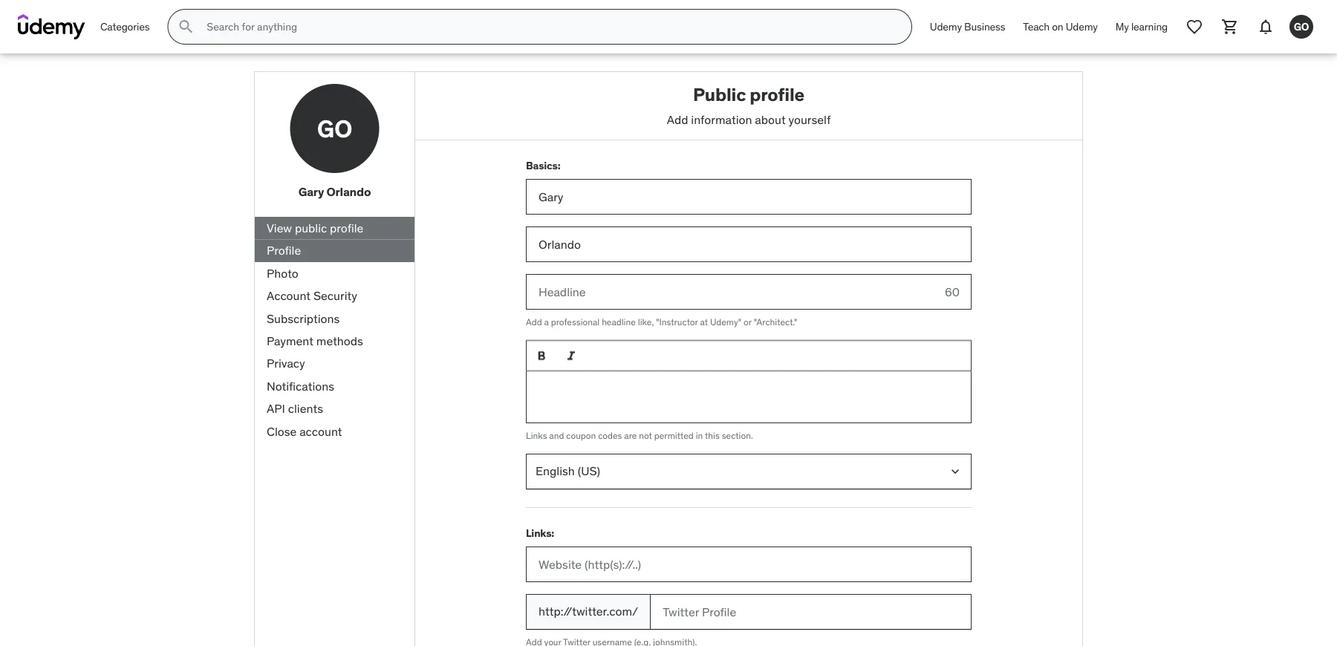 Task type: describe. For each thing, give the bounding box(es) containing it.
First Name text field
[[526, 179, 972, 215]]

Twitter Profile text field
[[650, 594, 972, 630]]

http://twitter.com/
[[539, 604, 638, 619]]

Headline text field
[[526, 274, 933, 310]]

notifications link
[[255, 375, 415, 398]]

add a professional headline like, "instructor at udemy" or "architect."
[[526, 316, 798, 328]]

yourself
[[789, 112, 831, 127]]

udemy business link
[[921, 9, 1014, 45]]

about
[[755, 112, 786, 127]]

view public profile profile photo account security subscriptions payment methods privacy notifications api clients close account
[[267, 220, 364, 439]]

account security link
[[255, 285, 415, 307]]

submit search image
[[177, 18, 195, 36]]

categories button
[[91, 9, 159, 45]]

or
[[744, 316, 752, 328]]

professional
[[551, 316, 600, 328]]

shopping cart with 0 items image
[[1221, 18, 1239, 36]]

go inside go link
[[1294, 20, 1309, 33]]

italic image
[[564, 348, 579, 363]]

teach
[[1023, 20, 1050, 33]]

privacy
[[267, 356, 305, 371]]

basics:
[[526, 159, 561, 172]]

"architect."
[[754, 316, 798, 328]]

my learning link
[[1107, 9, 1177, 45]]

gary orlando
[[298, 184, 371, 199]]

payment
[[267, 333, 314, 349]]

at
[[700, 316, 708, 328]]

photo link
[[255, 262, 415, 285]]

bold image
[[534, 348, 549, 363]]

account
[[267, 288, 311, 303]]

my
[[1116, 20, 1129, 33]]

api
[[267, 401, 285, 416]]

clients
[[288, 401, 323, 416]]

headline
[[602, 316, 636, 328]]

wishlist image
[[1186, 18, 1204, 36]]

like,
[[638, 316, 654, 328]]

0 horizontal spatial go
[[317, 114, 352, 143]]

1 udemy from the left
[[930, 20, 962, 33]]

Website (http(s)://..) url field
[[526, 547, 972, 582]]

1 vertical spatial add
[[526, 316, 542, 328]]

links:
[[526, 526, 554, 540]]

Search for anything text field
[[204, 14, 894, 39]]

notifications image
[[1257, 18, 1275, 36]]

profile
[[267, 243, 301, 258]]

permitted
[[654, 430, 694, 441]]



Task type: vqa. For each thing, say whether or not it's contained in the screenshot.
Profile
yes



Task type: locate. For each thing, give the bounding box(es) containing it.
2 udemy from the left
[[1066, 20, 1098, 33]]

public
[[693, 83, 746, 106]]

links and coupon codes are not permitted in this section.
[[526, 430, 753, 441]]

udemy left the business
[[930, 20, 962, 33]]

go right the notifications image at the right top
[[1294, 20, 1309, 33]]

business
[[964, 20, 1005, 33]]

Last Name text field
[[526, 227, 972, 262]]

"instructor
[[656, 316, 698, 328]]

profile inside public profile add information about yourself
[[750, 83, 805, 106]]

coupon
[[566, 430, 596, 441]]

udemy image
[[18, 14, 85, 39]]

my learning
[[1116, 20, 1168, 33]]

60
[[945, 284, 960, 299]]

add
[[667, 112, 688, 127], [526, 316, 542, 328]]

notifications
[[267, 379, 334, 394]]

1 vertical spatial go
[[317, 114, 352, 143]]

subscriptions
[[267, 311, 340, 326]]

None text field
[[526, 371, 972, 423]]

add left 'a'
[[526, 316, 542, 328]]

0 horizontal spatial add
[[526, 316, 542, 328]]

teach on udemy link
[[1014, 9, 1107, 45]]

api clients link
[[255, 398, 415, 420]]

public
[[295, 220, 327, 236]]

profile up profile link
[[330, 220, 364, 236]]

0 vertical spatial go
[[1294, 20, 1309, 33]]

payment methods link
[[255, 330, 415, 353]]

photo
[[267, 266, 298, 281]]

go link
[[1284, 9, 1320, 45]]

profile up about
[[750, 83, 805, 106]]

codes
[[598, 430, 622, 441]]

profile link
[[255, 240, 415, 262]]

public profile add information about yourself
[[667, 83, 831, 127]]

methods
[[316, 333, 363, 349]]

categories
[[100, 20, 150, 33]]

udemy inside "link"
[[1066, 20, 1098, 33]]

view
[[267, 220, 292, 236]]

privacy link
[[255, 353, 415, 375]]

view public profile link
[[255, 217, 415, 240]]

gary
[[298, 184, 324, 199]]

profile inside view public profile profile photo account security subscriptions payment methods privacy notifications api clients close account
[[330, 220, 364, 236]]

udemy"
[[710, 316, 742, 328]]

0 vertical spatial profile
[[750, 83, 805, 106]]

go up gary orlando
[[317, 114, 352, 143]]

on
[[1052, 20, 1064, 33]]

go
[[1294, 20, 1309, 33], [317, 114, 352, 143]]

1 horizontal spatial profile
[[750, 83, 805, 106]]

are
[[624, 430, 637, 441]]

udemy business
[[930, 20, 1005, 33]]

close
[[267, 424, 297, 439]]

security
[[314, 288, 357, 303]]

learning
[[1131, 20, 1168, 33]]

subscriptions link
[[255, 307, 415, 330]]

add left information
[[667, 112, 688, 127]]

links
[[526, 430, 547, 441]]

section.
[[722, 430, 753, 441]]

0 horizontal spatial profile
[[330, 220, 364, 236]]

profile
[[750, 83, 805, 106], [330, 220, 364, 236]]

and
[[549, 430, 564, 441]]

account
[[300, 424, 342, 439]]

add inside public profile add information about yourself
[[667, 112, 688, 127]]

0 horizontal spatial udemy
[[930, 20, 962, 33]]

this
[[705, 430, 720, 441]]

close account link
[[255, 420, 415, 443]]

udemy
[[930, 20, 962, 33], [1066, 20, 1098, 33]]

teach on udemy
[[1023, 20, 1098, 33]]

not
[[639, 430, 652, 441]]

in
[[696, 430, 703, 441]]

a
[[544, 316, 549, 328]]

udemy right on
[[1066, 20, 1098, 33]]

1 horizontal spatial udemy
[[1066, 20, 1098, 33]]

1 vertical spatial profile
[[330, 220, 364, 236]]

0 vertical spatial add
[[667, 112, 688, 127]]

1 horizontal spatial add
[[667, 112, 688, 127]]

1 horizontal spatial go
[[1294, 20, 1309, 33]]

information
[[691, 112, 752, 127]]

orlando
[[327, 184, 371, 199]]



